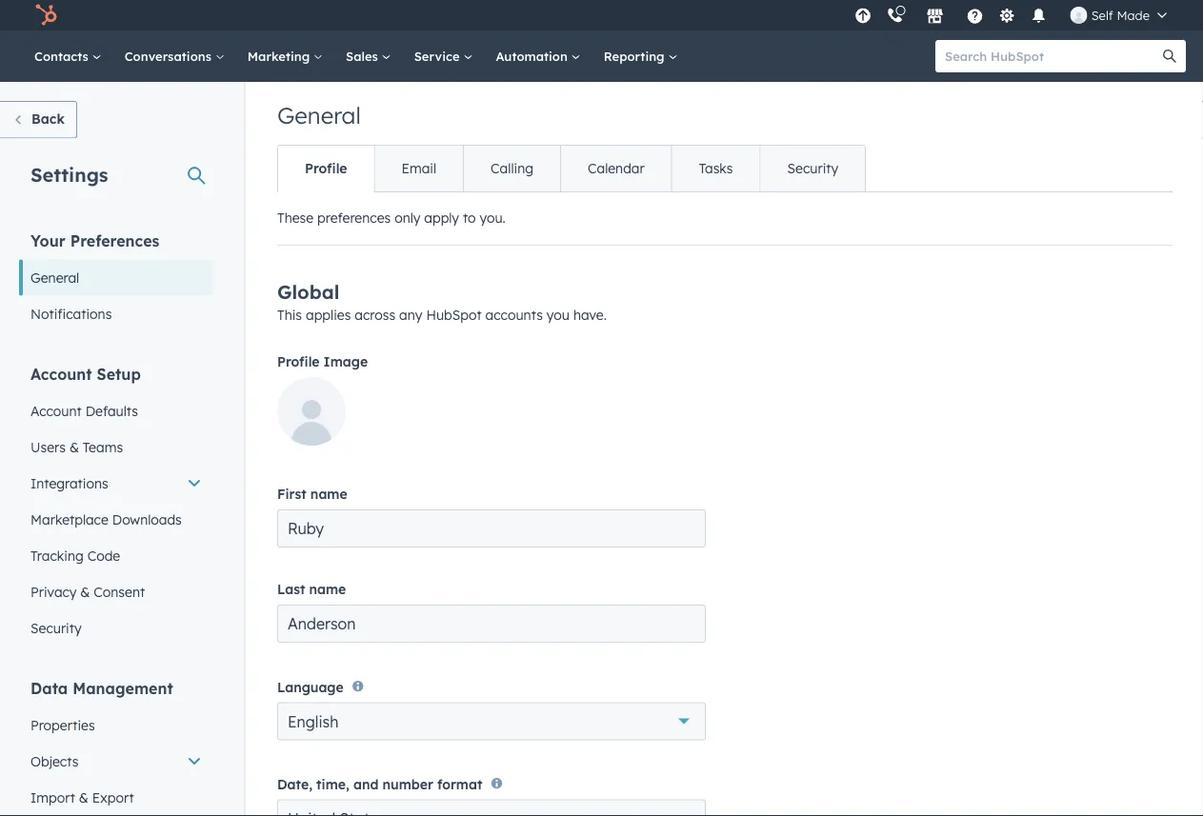 Task type: vqa. For each thing, say whether or not it's contained in the screenshot.
Low 'Popup Button'
no



Task type: describe. For each thing, give the bounding box(es) containing it.
Search HubSpot search field
[[936, 40, 1169, 72]]

1 horizontal spatial general
[[277, 101, 361, 130]]

profile image
[[277, 353, 368, 370]]

marketplaces image
[[927, 9, 944, 26]]

service link
[[403, 30, 484, 82]]

to
[[463, 210, 476, 226]]

general link
[[19, 260, 213, 296]]

tracking code link
[[19, 538, 213, 574]]

calling icon image
[[887, 7, 904, 25]]

calling link
[[463, 146, 560, 192]]

First name text field
[[277, 510, 706, 548]]

notifications
[[30, 305, 112, 322]]

first
[[277, 486, 307, 503]]

Last name text field
[[277, 605, 706, 643]]

settings link
[[995, 5, 1019, 25]]

account defaults link
[[19, 393, 213, 429]]

search image
[[1163, 50, 1177, 63]]

back
[[31, 111, 65, 127]]

users
[[30, 439, 66, 455]]

integrations button
[[19, 465, 213, 502]]

account setup element
[[19, 363, 213, 646]]

properties
[[30, 717, 95, 734]]

number
[[383, 776, 433, 793]]

first name
[[277, 486, 347, 503]]

self made button
[[1059, 0, 1179, 30]]

you.
[[480, 210, 506, 226]]

upgrade link
[[852, 5, 875, 25]]

global this applies across any hubspot accounts you have.
[[277, 280, 607, 323]]

preferences
[[70, 231, 160, 250]]

settings
[[30, 162, 108, 186]]

these preferences only apply to you.
[[277, 210, 506, 226]]

email link
[[374, 146, 463, 192]]

hubspot
[[426, 307, 482, 323]]

defaults
[[85, 403, 138, 419]]

reporting
[[604, 48, 668, 64]]

edit button
[[277, 377, 346, 453]]

reporting link
[[592, 30, 689, 82]]

privacy
[[30, 584, 77, 600]]

data
[[30, 679, 68, 698]]

tracking code
[[30, 547, 120, 564]]

marketing link
[[236, 30, 334, 82]]

data management
[[30, 679, 173, 698]]

conversations link
[[113, 30, 236, 82]]

teams
[[83, 439, 123, 455]]

and
[[353, 776, 379, 793]]

marketing
[[248, 48, 314, 64]]

language
[[277, 679, 344, 695]]

english
[[288, 712, 339, 731]]

self made menu
[[850, 0, 1181, 30]]

apply
[[424, 210, 459, 226]]

global
[[277, 280, 340, 304]]

email
[[402, 160, 436, 177]]

objects
[[30, 753, 78, 770]]

english button
[[277, 703, 706, 741]]

hubspot image
[[34, 4, 57, 27]]

calendar link
[[560, 146, 671, 192]]

your
[[30, 231, 66, 250]]

export
[[92, 789, 134, 806]]

contacts
[[34, 48, 92, 64]]

help image
[[967, 9, 984, 26]]

security inside account setup element
[[30, 620, 82, 636]]

time,
[[316, 776, 349, 793]]

image
[[324, 353, 368, 370]]

help button
[[959, 0, 992, 30]]

applies
[[306, 307, 351, 323]]

account for account defaults
[[30, 403, 82, 419]]

calling icon button
[[879, 3, 912, 28]]

date,
[[277, 776, 313, 793]]

import
[[30, 789, 75, 806]]



Task type: locate. For each thing, give the bounding box(es) containing it.
data management element
[[19, 678, 213, 817]]

consent
[[94, 584, 145, 600]]

1 vertical spatial account
[[30, 403, 82, 419]]

name right 'last'
[[309, 581, 346, 598]]

these
[[277, 210, 314, 226]]

management
[[73, 679, 173, 698]]

0 vertical spatial account
[[30, 364, 92, 384]]

& for teams
[[69, 439, 79, 455]]

0 vertical spatial &
[[69, 439, 79, 455]]

name right first
[[310, 486, 347, 503]]

account defaults
[[30, 403, 138, 419]]

& right privacy
[[80, 584, 90, 600]]

settings image
[[999, 8, 1016, 25]]

& left 'export'
[[79, 789, 88, 806]]

&
[[69, 439, 79, 455], [80, 584, 90, 600], [79, 789, 88, 806]]

preferences
[[317, 210, 391, 226]]

& for consent
[[80, 584, 90, 600]]

service
[[414, 48, 463, 64]]

automation
[[496, 48, 571, 64]]

profile for profile
[[305, 160, 347, 177]]

accounts
[[485, 307, 543, 323]]

name for first name
[[310, 486, 347, 503]]

security link
[[760, 146, 865, 192], [19, 610, 213, 646]]

& right users
[[69, 439, 79, 455]]

privacy & consent link
[[19, 574, 213, 610]]

downloads
[[112, 511, 182, 528]]

profile inside "link"
[[305, 160, 347, 177]]

notifications button
[[1023, 0, 1055, 30]]

setup
[[97, 364, 141, 384]]

navigation
[[277, 145, 866, 192]]

1 vertical spatial general
[[30, 269, 79, 286]]

import & export
[[30, 789, 134, 806]]

1 horizontal spatial security link
[[760, 146, 865, 192]]

import & export link
[[19, 780, 213, 816]]

properties link
[[19, 707, 213, 744]]

this
[[277, 307, 302, 323]]

& for export
[[79, 789, 88, 806]]

1 vertical spatial name
[[309, 581, 346, 598]]

automation link
[[484, 30, 592, 82]]

last
[[277, 581, 305, 598]]

1 horizontal spatial security
[[788, 160, 839, 177]]

conversations
[[125, 48, 215, 64]]

tasks link
[[671, 146, 760, 192]]

general up profile "link"
[[277, 101, 361, 130]]

0 vertical spatial name
[[310, 486, 347, 503]]

account for account setup
[[30, 364, 92, 384]]

security link inside navigation
[[760, 146, 865, 192]]

format
[[437, 776, 482, 793]]

you
[[547, 307, 570, 323]]

only
[[395, 210, 420, 226]]

back link
[[0, 101, 77, 139]]

& inside 'link'
[[69, 439, 79, 455]]

security
[[788, 160, 839, 177], [30, 620, 82, 636]]

1 account from the top
[[30, 364, 92, 384]]

across
[[355, 307, 396, 323]]

ruby anderson image
[[1071, 7, 1088, 24]]

hubspot link
[[23, 4, 71, 27]]

privacy & consent
[[30, 584, 145, 600]]

marketplaces button
[[915, 0, 955, 30]]

users & teams
[[30, 439, 123, 455]]

0 horizontal spatial security link
[[19, 610, 213, 646]]

general
[[277, 101, 361, 130], [30, 269, 79, 286]]

account up users
[[30, 403, 82, 419]]

marketplace downloads link
[[19, 502, 213, 538]]

last name
[[277, 581, 346, 598]]

notifications image
[[1031, 9, 1048, 26]]

0 horizontal spatial general
[[30, 269, 79, 286]]

general inside your preferences element
[[30, 269, 79, 286]]

0 horizontal spatial security
[[30, 620, 82, 636]]

self made
[[1092, 7, 1150, 23]]

tasks
[[699, 160, 733, 177]]

made
[[1117, 7, 1150, 23]]

tracking
[[30, 547, 84, 564]]

profile left "image"
[[277, 353, 320, 370]]

search button
[[1154, 40, 1186, 72]]

& inside data management element
[[79, 789, 88, 806]]

users & teams link
[[19, 429, 213, 465]]

navigation containing profile
[[277, 145, 866, 192]]

date, time, and number format
[[277, 776, 482, 793]]

calling
[[491, 160, 534, 177]]

code
[[87, 547, 120, 564]]

your preferences
[[30, 231, 160, 250]]

upgrade image
[[855, 8, 872, 25]]

notifications link
[[19, 296, 213, 332]]

1 vertical spatial profile
[[277, 353, 320, 370]]

sales
[[346, 48, 382, 64]]

0 vertical spatial security
[[788, 160, 839, 177]]

0 vertical spatial security link
[[760, 146, 865, 192]]

1 vertical spatial &
[[80, 584, 90, 600]]

name for last name
[[309, 581, 346, 598]]

sales link
[[334, 30, 403, 82]]

have.
[[573, 307, 607, 323]]

account setup
[[30, 364, 141, 384]]

marketplace downloads
[[30, 511, 182, 528]]

integrations
[[30, 475, 108, 492]]

contacts link
[[23, 30, 113, 82]]

any
[[399, 307, 423, 323]]

self
[[1092, 7, 1114, 23]]

general down your
[[30, 269, 79, 286]]

marketplace
[[30, 511, 108, 528]]

0 vertical spatial general
[[277, 101, 361, 130]]

1 vertical spatial security
[[30, 620, 82, 636]]

calendar
[[588, 160, 645, 177]]

1 vertical spatial security link
[[19, 610, 213, 646]]

0 vertical spatial profile
[[305, 160, 347, 177]]

2 account from the top
[[30, 403, 82, 419]]

profile for profile image
[[277, 353, 320, 370]]

profile up the preferences at the top of page
[[305, 160, 347, 177]]

account up account defaults
[[30, 364, 92, 384]]

profile
[[305, 160, 347, 177], [277, 353, 320, 370]]

2 vertical spatial &
[[79, 789, 88, 806]]

profile link
[[278, 146, 374, 192]]

your preferences element
[[19, 230, 213, 332]]



